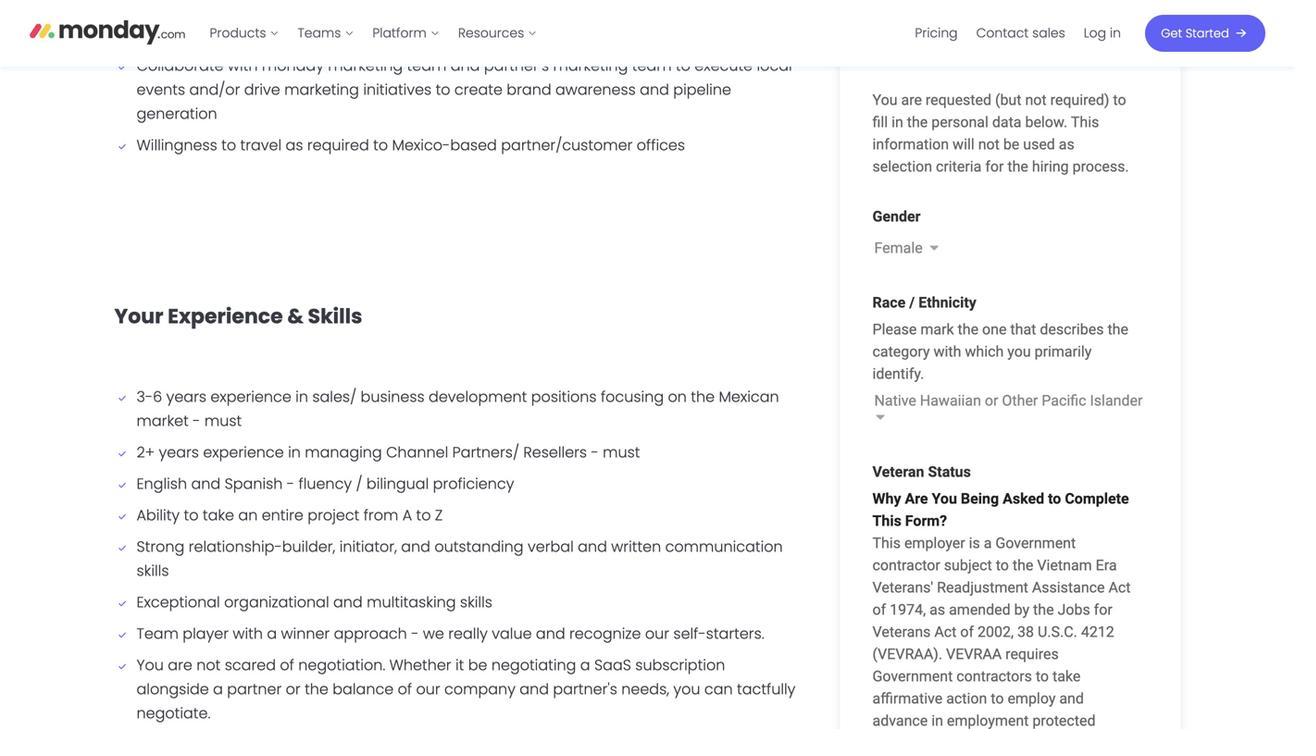 Task type: locate. For each thing, give the bounding box(es) containing it.
in left sales/
[[296, 387, 308, 407]]

balance
[[333, 679, 394, 700]]

resellers
[[524, 442, 587, 463]]

project
[[308, 505, 360, 526]]

we
[[423, 624, 444, 644]]

1 horizontal spatial list
[[906, 0, 1131, 67]]

travel
[[240, 135, 282, 155]]

strong relationship-builder, initiator, and outstanding verbal and written communication skills
[[137, 537, 783, 581]]

must right market
[[205, 411, 242, 431]]

must
[[205, 411, 242, 431], [603, 442, 640, 463]]

the down take
[[137, 23, 160, 44]]

get started
[[1162, 25, 1230, 42]]

our down whether
[[416, 679, 441, 700]]

multitasking
[[367, 592, 456, 613]]

platform
[[373, 24, 427, 42]]

drive
[[244, 79, 280, 100]]

ability to take an entire project from a to z
[[137, 505, 443, 526]]

in right log
[[1110, 24, 1122, 42]]

willingness
[[137, 135, 217, 155]]

the
[[359, 0, 383, 20], [137, 23, 160, 44], [691, 387, 715, 407], [305, 679, 329, 700]]

mexican down primary on the top of page
[[165, 23, 225, 44]]

team up initiatives
[[407, 55, 447, 76]]

tactfully
[[737, 679, 796, 700]]

marketing
[[328, 55, 403, 76], [553, 55, 628, 76], [284, 79, 359, 100]]

experience down your experience & skills
[[211, 387, 292, 407]]

mexican right the on
[[719, 387, 779, 407]]

1 vertical spatial of
[[280, 655, 294, 676]]

with up drive
[[228, 55, 258, 76]]

- inside 3-6 years experience in sales/ business development positions focusing on the mexican market - must
[[193, 411, 200, 431]]

0 horizontal spatial skills
[[137, 561, 169, 581]]

1 horizontal spatial must
[[603, 442, 640, 463]]

0 horizontal spatial a
[[213, 679, 223, 700]]

and up resources
[[452, 0, 482, 20]]

started
[[1186, 25, 1230, 42]]

main element
[[201, 0, 1266, 67]]

a down organizational
[[267, 624, 277, 644]]

0 horizontal spatial of
[[280, 655, 294, 676]]

0 vertical spatial a
[[267, 624, 277, 644]]

of up the or
[[280, 655, 294, 676]]

monday.com logo image
[[30, 12, 186, 51]]

take
[[203, 505, 234, 526]]

your experience & skills
[[114, 302, 363, 330]]

willingness to travel as required to mexico-based partner/customer offices
[[137, 135, 685, 155]]

- left we
[[411, 624, 419, 644]]

business
[[361, 387, 425, 407]]

a down not
[[213, 679, 223, 700]]

skills
[[308, 302, 363, 330]]

1 vertical spatial must
[[603, 442, 640, 463]]

the right the or
[[305, 679, 329, 700]]

take
[[137, 0, 171, 20]]

list
[[201, 0, 547, 67], [906, 0, 1131, 67]]

communication
[[666, 537, 783, 557]]

years right '6'
[[166, 387, 207, 407]]

our
[[645, 624, 670, 644], [416, 679, 441, 700]]

of left building
[[561, 0, 575, 20]]

resources link
[[449, 18, 547, 48]]

products
[[210, 24, 266, 42]]

0 horizontal spatial list
[[201, 0, 547, 67]]

2 team from the left
[[632, 55, 672, 76]]

1 vertical spatial our
[[416, 679, 441, 700]]

1 vertical spatial experience
[[203, 442, 284, 463]]

focusing
[[601, 387, 664, 407]]

and inside take primary responsibility for the strategy and execution of building new partnerships in the mexican region
[[452, 0, 482, 20]]

2 list from the left
[[906, 0, 1131, 67]]

marketing up awareness
[[553, 55, 628, 76]]

resources
[[458, 24, 524, 42]]

scared
[[225, 655, 276, 676]]

take primary responsibility for the strategy and execution of building new partnerships in the mexican region
[[137, 0, 786, 44]]

team
[[407, 55, 447, 76], [632, 55, 672, 76]]

and up create
[[451, 55, 480, 76]]

must down the focusing
[[603, 442, 640, 463]]

1 vertical spatial a
[[581, 655, 591, 676]]

proficiency
[[433, 474, 514, 494]]

0 vertical spatial our
[[645, 624, 670, 644]]

and up negotiating
[[536, 624, 566, 644]]

1 horizontal spatial our
[[645, 624, 670, 644]]

and
[[452, 0, 482, 20], [451, 55, 480, 76], [640, 79, 670, 100], [191, 474, 221, 494], [401, 537, 431, 557], [578, 537, 607, 557], [333, 592, 363, 613], [536, 624, 566, 644], [520, 679, 549, 700]]

skills
[[137, 561, 169, 581], [460, 592, 493, 613]]

0 horizontal spatial must
[[205, 411, 242, 431]]

mexican inside 3-6 years experience in sales/ business development positions focusing on the mexican market - must
[[719, 387, 779, 407]]

our left the self-
[[645, 624, 670, 644]]

pricing
[[915, 24, 958, 42]]

and right the verbal
[[578, 537, 607, 557]]

to left travel
[[221, 135, 236, 155]]

a up partner's
[[581, 655, 591, 676]]

2 vertical spatial of
[[398, 679, 412, 700]]

mexican inside take primary responsibility for the strategy and execution of building new partnerships in the mexican region
[[165, 23, 225, 44]]

1 horizontal spatial team
[[632, 55, 672, 76]]

0 vertical spatial years
[[166, 387, 207, 407]]

log in link
[[1075, 18, 1131, 48]]

mexican
[[165, 23, 225, 44], [719, 387, 779, 407]]

contact sales button
[[967, 18, 1075, 48]]

z
[[435, 505, 443, 526]]

of down whether
[[398, 679, 412, 700]]

0 vertical spatial experience
[[211, 387, 292, 407]]

create
[[455, 79, 503, 100]]

years right 2+
[[159, 442, 199, 463]]

responsibility
[[236, 0, 332, 20]]

and up 'approach'
[[333, 592, 363, 613]]

partnerships
[[677, 0, 770, 20]]

team down new
[[632, 55, 672, 76]]

experience up "spanish"
[[203, 442, 284, 463]]

2 horizontal spatial of
[[561, 0, 575, 20]]

teams
[[298, 24, 341, 42]]

1 horizontal spatial skills
[[460, 592, 493, 613]]

0 horizontal spatial mexican
[[165, 23, 225, 44]]

player
[[183, 624, 229, 644]]

written
[[611, 537, 661, 557]]

3-
[[137, 387, 153, 407]]

subscription
[[636, 655, 726, 676]]

a
[[267, 624, 277, 644], [581, 655, 591, 676], [213, 679, 223, 700]]

in up "local"
[[774, 0, 786, 20]]

value
[[492, 624, 532, 644]]

experience inside 3-6 years experience in sales/ business development positions focusing on the mexican market - must
[[211, 387, 292, 407]]

in up fluency
[[288, 442, 301, 463]]

skills down strong
[[137, 561, 169, 581]]

1 vertical spatial skills
[[460, 592, 493, 613]]

the right the on
[[691, 387, 715, 407]]

-
[[193, 411, 200, 431], [591, 442, 599, 463], [287, 474, 295, 494], [411, 624, 419, 644]]

needs,
[[622, 679, 670, 700]]

outstanding
[[435, 537, 524, 557]]

execution
[[486, 0, 557, 20]]

company
[[445, 679, 516, 700]]

skills up really
[[460, 592, 493, 613]]

builder,
[[282, 537, 336, 557]]

1 horizontal spatial mexican
[[719, 387, 779, 407]]

0 vertical spatial mexican
[[165, 23, 225, 44]]

0 vertical spatial skills
[[137, 561, 169, 581]]

exceptional organizational and multitasking skills
[[137, 592, 493, 613]]

marketing down "monday"
[[284, 79, 359, 100]]

0 vertical spatial with
[[228, 55, 258, 76]]

in
[[774, 0, 786, 20], [1110, 24, 1122, 42], [296, 387, 308, 407], [288, 442, 301, 463]]

negotiate.
[[137, 703, 211, 724]]

partner
[[227, 679, 282, 700]]

0 vertical spatial must
[[205, 411, 242, 431]]

events
[[137, 79, 185, 100]]

of inside take primary responsibility for the strategy and execution of building new partnerships in the mexican region
[[561, 0, 575, 20]]

of
[[561, 0, 575, 20], [280, 655, 294, 676], [398, 679, 412, 700]]

0 horizontal spatial team
[[407, 55, 447, 76]]

with
[[228, 55, 258, 76], [233, 624, 263, 644]]

partner's
[[553, 679, 618, 700]]

for
[[336, 0, 355, 20]]

0 horizontal spatial our
[[416, 679, 441, 700]]

log
[[1084, 24, 1107, 42]]

1 list from the left
[[201, 0, 547, 67]]

- right market
[[193, 411, 200, 431]]

0 vertical spatial of
[[561, 0, 575, 20]]

and down negotiating
[[520, 679, 549, 700]]

from
[[364, 505, 399, 526]]

1 vertical spatial mexican
[[719, 387, 779, 407]]

with inside collaborate with monday marketing team and partner's marketing team to execute local events and/or drive marketing initiatives to create brand awareness and pipeline generation
[[228, 55, 258, 76]]

with up 'scared'
[[233, 624, 263, 644]]

a
[[403, 505, 412, 526]]

get
[[1162, 25, 1183, 42]]

to left z
[[416, 505, 431, 526]]



Task type: describe. For each thing, give the bounding box(es) containing it.
entire
[[262, 505, 304, 526]]

region
[[229, 23, 276, 44]]

/
[[356, 474, 363, 494]]

products link
[[201, 18, 288, 48]]

strong
[[137, 537, 185, 557]]

2+ years experience in managing channel partners/ resellers - must
[[137, 442, 640, 463]]

the inside you are not scared of negotiation. whether it be negotiating a saas subscription alongside a partner or the balance of our company and partner's needs, you can tactfully negotiate.
[[305, 679, 329, 700]]

to left take
[[184, 505, 199, 526]]

generation
[[137, 103, 217, 124]]

english and spanish - fluency / bilingual proficiency
[[137, 474, 514, 494]]

and/or
[[189, 79, 240, 100]]

exceptional
[[137, 592, 220, 613]]

list containing pricing
[[906, 0, 1131, 67]]

and left pipeline in the top right of the page
[[640, 79, 670, 100]]

sales
[[1033, 24, 1066, 42]]

and down a
[[401, 537, 431, 557]]

6
[[153, 387, 162, 407]]

pricing link
[[906, 18, 967, 48]]

an
[[238, 505, 258, 526]]

2+
[[137, 442, 155, 463]]

fluency
[[299, 474, 352, 494]]

spanish
[[225, 474, 283, 494]]

managing
[[305, 442, 382, 463]]

required
[[307, 135, 369, 155]]

brand
[[507, 79, 552, 100]]

to left create
[[436, 79, 451, 100]]

partners/
[[453, 442, 520, 463]]

1 horizontal spatial a
[[267, 624, 277, 644]]

&
[[287, 302, 304, 330]]

- up ability to take an entire project from a to z
[[287, 474, 295, 494]]

pipeline
[[674, 79, 732, 100]]

alongside
[[137, 679, 209, 700]]

marketing up initiatives
[[328, 55, 403, 76]]

market
[[137, 411, 189, 431]]

2 vertical spatial a
[[213, 679, 223, 700]]

new
[[642, 0, 673, 20]]

partner/customer
[[501, 135, 633, 155]]

partner's
[[484, 55, 549, 76]]

you are not scared of negotiation. whether it be negotiating a saas subscription alongside a partner or the balance of our company and partner's needs, you can tactfully negotiate.
[[137, 655, 796, 724]]

our inside you are not scared of negotiation. whether it be negotiating a saas subscription alongside a partner or the balance of our company and partner's needs, you can tactfully negotiate.
[[416, 679, 441, 700]]

building
[[579, 0, 638, 20]]

sales/
[[312, 387, 357, 407]]

the inside 3-6 years experience in sales/ business development positions focusing on the mexican market - must
[[691, 387, 715, 407]]

the right "for"
[[359, 0, 383, 20]]

really
[[448, 624, 488, 644]]

or
[[286, 679, 301, 700]]

experience
[[168, 302, 283, 330]]

it
[[456, 655, 464, 676]]

starters.
[[706, 624, 765, 644]]

initiator,
[[340, 537, 397, 557]]

negotiation.
[[298, 655, 386, 676]]

years inside 3-6 years experience in sales/ business development positions focusing on the mexican market - must
[[166, 387, 207, 407]]

contact
[[977, 24, 1029, 42]]

must inside 3-6 years experience in sales/ business development positions focusing on the mexican market - must
[[205, 411, 242, 431]]

- right resellers
[[591, 442, 599, 463]]

primary
[[175, 0, 232, 20]]

based
[[450, 135, 497, 155]]

collaborate
[[137, 55, 224, 76]]

organizational
[[224, 592, 329, 613]]

contact sales
[[977, 24, 1066, 42]]

self-
[[674, 624, 706, 644]]

you
[[674, 679, 701, 700]]

be
[[468, 655, 488, 676]]

approach
[[334, 624, 407, 644]]

log in
[[1084, 24, 1122, 42]]

to up pipeline in the top right of the page
[[676, 55, 691, 76]]

and up take
[[191, 474, 221, 494]]

3-6 years experience in sales/ business development positions focusing on the mexican market - must
[[137, 387, 779, 431]]

execute
[[695, 55, 753, 76]]

collaborate with monday marketing team and partner's marketing team to execute local events and/or drive marketing initiatives to create brand awareness and pipeline generation
[[137, 55, 793, 124]]

get started button
[[1146, 15, 1266, 52]]

skills inside "strong relationship-builder, initiator, and outstanding verbal and written communication skills"
[[137, 561, 169, 581]]

monday
[[262, 55, 324, 76]]

and inside you are not scared of negotiation. whether it be negotiating a saas subscription alongside a partner or the balance of our company and partner's needs, you can tactfully negotiate.
[[520, 679, 549, 700]]

are
[[168, 655, 193, 676]]

1 team from the left
[[407, 55, 447, 76]]

1 horizontal spatial of
[[398, 679, 412, 700]]

ability
[[137, 505, 180, 526]]

strategy
[[387, 0, 448, 20]]

your
[[114, 302, 163, 330]]

offices
[[637, 135, 685, 155]]

to left mexico-
[[373, 135, 388, 155]]

in inside log in link
[[1110, 24, 1122, 42]]

relationship-
[[189, 537, 282, 557]]

2 horizontal spatial a
[[581, 655, 591, 676]]

in inside 3-6 years experience in sales/ business development positions focusing on the mexican market - must
[[296, 387, 308, 407]]

whether
[[390, 655, 452, 676]]

winner
[[281, 624, 330, 644]]

team player with a winner approach - we really value and recognize our self-starters.
[[137, 624, 765, 644]]

positions
[[531, 387, 597, 407]]

1 vertical spatial years
[[159, 442, 199, 463]]

list containing products
[[201, 0, 547, 67]]

bilingual
[[367, 474, 429, 494]]

english
[[137, 474, 187, 494]]

not
[[197, 655, 221, 676]]

in inside take primary responsibility for the strategy and execution of building new partnerships in the mexican region
[[774, 0, 786, 20]]

initiatives
[[363, 79, 432, 100]]

verbal
[[528, 537, 574, 557]]

1 vertical spatial with
[[233, 624, 263, 644]]

teams link
[[288, 18, 363, 48]]

team
[[137, 624, 179, 644]]

negotiating
[[492, 655, 576, 676]]



Task type: vqa. For each thing, say whether or not it's contained in the screenshot.
bottommost years
yes



